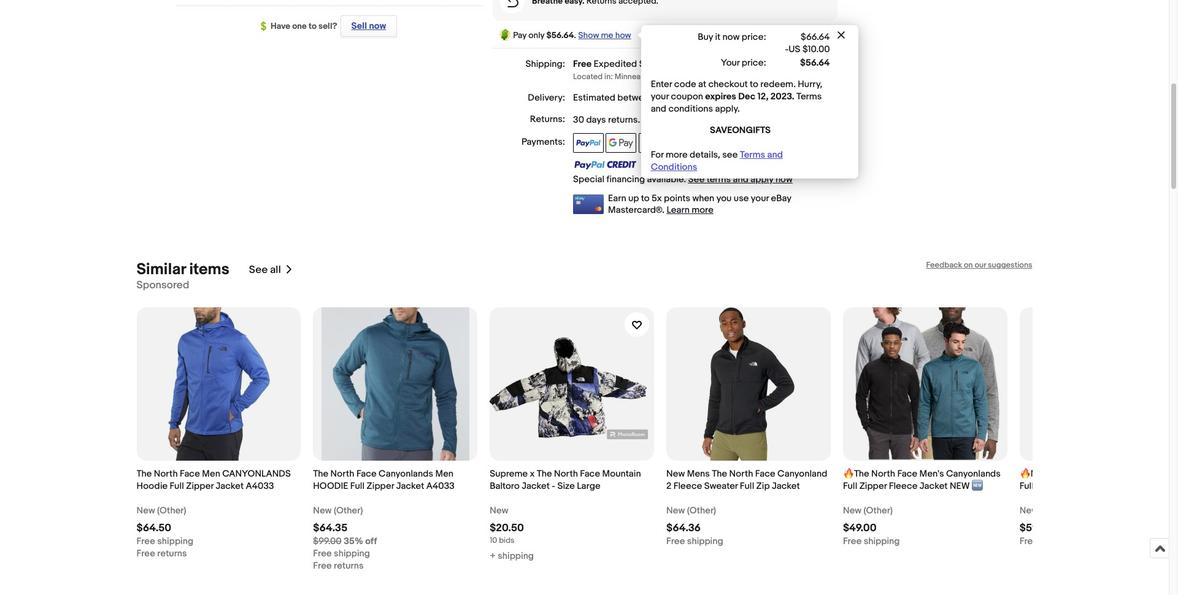 Task type: vqa. For each thing, say whether or not it's contained in the screenshot.
fourth Full
yes



Task type: locate. For each thing, give the bounding box(es) containing it.
1 horizontal spatial hoodie
[[1052, 481, 1083, 492]]

and inside terms and conditions apply.
[[651, 103, 667, 115]]

2 full from the left
[[350, 481, 365, 492]]

1 vertical spatial more
[[692, 204, 714, 216]]

0 horizontal spatial -
[[552, 481, 556, 492]]

1 (other) from the left
[[157, 505, 186, 517]]

canyonland up 'black' at right bottom
[[1121, 468, 1171, 480]]

(other) inside new (other) $64.36 free shipping
[[687, 505, 716, 517]]

fleece left 'black' at right bottom
[[1085, 481, 1114, 492]]

New text field
[[490, 505, 508, 517]]

1 a4033 from the left
[[246, 481, 274, 492]]

0 vertical spatial -
[[785, 43, 789, 55]]

new for $59.99
[[1020, 505, 1038, 517]]

5 face from the left
[[898, 468, 918, 480]]

- left "$10.00" in the right top of the page
[[785, 43, 789, 55]]

1 vertical spatial -
[[552, 481, 556, 492]]

canyonlands inside 🔥the north face men's canyonlands full zipper fleece jacket new 🆕
[[946, 468, 1001, 480]]

1 horizontal spatial men
[[435, 468, 454, 480]]

zipper right hoodie
[[367, 481, 394, 492]]

New (Other) text field
[[843, 505, 893, 517]]

2 new (other) text field from the left
[[313, 505, 363, 517]]

0 horizontal spatial $56.64
[[546, 30, 574, 40]]

canyonland inside the new mens the north face canyonland 2 fleece sweater full zip jacket
[[778, 468, 828, 480]]

🆕 inside 🔥mens the north face canyonland 2 full zip hoodie fleece jacket black 🆕
[[1171, 481, 1178, 492]]

zipper for $64.35
[[367, 481, 394, 492]]

full inside the north face canyonlands men hoodie full zipper jacket  a4033
[[350, 481, 365, 492]]

to inside earn up to 5x points when you use your ebay mastercard®.
[[641, 193, 650, 204]]

2 canyonland from the left
[[1121, 468, 1171, 480]]

1 horizontal spatial details
[[789, 114, 817, 126]]

the up hoodie
[[313, 468, 328, 480]]

0 horizontal spatial zip
[[756, 481, 770, 492]]

shipping
[[730, 114, 766, 126], [157, 536, 193, 547], [687, 536, 723, 547], [864, 536, 900, 547], [1041, 536, 1077, 547], [334, 548, 370, 560], [498, 551, 534, 562]]

shipping down bids
[[498, 551, 534, 562]]

expires dec 12, 2023.
[[705, 91, 795, 102]]

shipping up free returns text box
[[157, 536, 193, 547]]

jacket inside the north face men canyonlands hoodie full zipper jacket a4033
[[216, 481, 244, 492]]

5 north from the left
[[872, 468, 895, 480]]

(other) inside new (other) $59.99 free shipping
[[1040, 505, 1070, 517]]

see left all
[[249, 264, 268, 276]]

1 horizontal spatial canyonland
[[1121, 468, 1171, 480]]

0 vertical spatial your
[[651, 91, 669, 102]]

1 zip from the left
[[756, 481, 770, 492]]

0 horizontal spatial fleece
[[674, 481, 702, 492]]

dollar sign image
[[261, 22, 271, 31]]

buy
[[698, 31, 713, 43]]

details down default
[[789, 114, 817, 126]]

face inside 🔥the north face men's canyonlands full zipper fleece jacket new 🆕
[[898, 468, 918, 480]]

learn more
[[667, 204, 714, 216]]

coupon
[[671, 91, 703, 102]]

jacket inside supreme x the north face mountain baltoro jacket - size large
[[522, 481, 550, 492]]

. for $56.64
[[574, 30, 576, 40]]

new (other) text field up $59.99
[[1020, 505, 1070, 517]]

3 jacket from the left
[[522, 481, 550, 492]]

+
[[490, 551, 496, 562]]

1 jacket from the left
[[216, 481, 244, 492]]

3 face from the left
[[580, 468, 600, 480]]

zip right sweater
[[756, 481, 770, 492]]

2 inside 🔥mens the north face canyonland 2 full zip hoodie fleece jacket black 🆕
[[1173, 468, 1178, 480]]

new for $64.36
[[667, 505, 685, 517]]

bids
[[499, 536, 515, 546]]

see terms and apply now link
[[688, 174, 793, 185]]

2 vertical spatial returns
[[334, 560, 364, 572]]

🆕 right 'black' at right bottom
[[1171, 481, 1178, 492]]

2 a4033 from the left
[[426, 481, 455, 492]]

terms inside terms and conditions apply.
[[797, 91, 822, 102]]

free
[[573, 58, 592, 70], [137, 536, 155, 547], [667, 536, 685, 547], [843, 536, 862, 547], [1020, 536, 1038, 547], [137, 548, 155, 560], [313, 548, 332, 560], [313, 560, 332, 572]]

4 face from the left
[[755, 468, 776, 480]]

new inside new (other) $64.50 free shipping free returns
[[137, 505, 155, 517]]

mastercard®.
[[608, 204, 665, 216]]

- left size
[[552, 481, 556, 492]]

3 fleece from the left
[[1085, 481, 1114, 492]]

1 vertical spatial $56.64
[[800, 57, 830, 68]]

10 bids text field
[[490, 536, 515, 546]]

have
[[271, 21, 290, 31]]

north right 🔥mens
[[1073, 468, 1097, 480]]

price: up states
[[742, 57, 766, 68]]

0 horizontal spatial men
[[202, 468, 220, 480]]

zipper
[[186, 481, 214, 492], [367, 481, 394, 492], [860, 481, 887, 492]]

to
[[309, 21, 317, 31], [750, 78, 759, 90], [766, 92, 775, 104], [641, 193, 650, 204]]

$56.64 down "$10.00" in the right top of the page
[[800, 57, 830, 68]]

0 horizontal spatial canyonlands
[[379, 468, 433, 480]]

canyonland
[[778, 468, 828, 480], [1121, 468, 1171, 480]]

the right 🔥mens
[[1056, 468, 1071, 480]]

new (other) text field up $64.35
[[313, 505, 363, 517]]

2 horizontal spatial returns
[[608, 114, 638, 126]]

new up $59.99 text field
[[1020, 505, 1038, 517]]

0 vertical spatial details
[[699, 58, 727, 70]]

0 vertical spatial $56.64
[[546, 30, 574, 40]]

0 horizontal spatial canyonland
[[778, 468, 828, 480]]

fleece down mens
[[674, 481, 702, 492]]

north
[[154, 468, 178, 480], [331, 468, 354, 480], [554, 468, 578, 480], [729, 468, 753, 480], [872, 468, 895, 480], [1073, 468, 1097, 480]]

0 horizontal spatial 2
[[667, 481, 672, 492]]

discover image
[[737, 133, 768, 153]]

2 🆕 from the left
[[1171, 481, 1178, 492]]

5 the from the left
[[1056, 468, 1071, 480]]

2 fleece from the left
[[889, 481, 918, 492]]

free inside new (other) $49.00 free shipping
[[843, 536, 862, 547]]

a4033
[[246, 481, 274, 492], [426, 481, 455, 492]]

new inside new (other) $59.99 free shipping
[[1020, 505, 1038, 517]]

shipping down $59.99 text field
[[1041, 536, 1077, 547]]

(other) inside new (other) $64.35 $99.00 35% off free shipping free returns
[[334, 505, 363, 517]]

show me how
[[578, 30, 631, 40]]

your
[[721, 57, 740, 68]]

1 vertical spatial 2
[[667, 481, 672, 492]]

1 horizontal spatial zip
[[1036, 481, 1050, 492]]

0 horizontal spatial more
[[666, 149, 688, 161]]

free shipping text field down $59.99 text field
[[1020, 536, 1077, 548]]

face inside the new mens the north face canyonland 2 fleece sweater full zip jacket
[[755, 468, 776, 480]]

x
[[530, 468, 535, 480]]

north up $64.50 text field
[[154, 468, 178, 480]]

shipping down 35%
[[334, 548, 370, 560]]

(other)
[[157, 505, 186, 517], [334, 505, 363, 517], [687, 505, 716, 517], [864, 505, 893, 517], [1040, 505, 1070, 517]]

canyonland inside 🔥mens the north face canyonland 2 full zip hoodie fleece jacket black 🆕
[[1121, 468, 1171, 480]]

free expedited shipping see details located in: minneapolis, minnesota, united states
[[573, 58, 752, 82]]

+ shipping text field
[[490, 551, 534, 563]]

new (other) text field for $64.50
[[137, 505, 186, 517]]

6 north from the left
[[1073, 468, 1097, 480]]

1 🆕 from the left
[[972, 481, 983, 492]]

zip inside 🔥mens the north face canyonland 2 full zip hoodie fleece jacket black 🆕
[[1036, 481, 1050, 492]]

1 north from the left
[[154, 468, 178, 480]]

face inside the north face canyonlands men hoodie full zipper jacket  a4033
[[356, 468, 377, 480]]

minnesota,
[[662, 72, 702, 82]]

1 vertical spatial price:
[[742, 57, 766, 68]]

Free returns text field
[[313, 560, 364, 573]]

zip down 🔥mens
[[1036, 481, 1050, 492]]

returns down $64.50 text field
[[157, 548, 187, 560]]

(other) up the $64.50
[[157, 505, 186, 517]]

the inside 🔥mens the north face canyonland 2 full zip hoodie fleece jacket black 🆕
[[1056, 468, 1071, 480]]

our
[[975, 260, 986, 270]]

3 (other) from the left
[[687, 505, 716, 517]]

have one to sell?
[[271, 21, 337, 31]]

$56.64 right only
[[546, 30, 574, 40]]

new (other) $64.35 $99.00 35% off free shipping free returns
[[313, 505, 377, 572]]

size
[[558, 481, 575, 492]]

similar items
[[137, 260, 229, 279]]

$64.36
[[667, 522, 701, 535]]

full up new (other) $64.50 free shipping free returns
[[170, 481, 184, 492]]

2 horizontal spatial zipper
[[860, 481, 887, 492]]

conditions
[[651, 161, 697, 173]]

new for 10
[[490, 505, 508, 517]]

1 full from the left
[[170, 481, 184, 492]]

0 horizontal spatial hoodie
[[137, 481, 168, 492]]

2 face from the left
[[356, 468, 377, 480]]

$59.99
[[1020, 522, 1052, 535]]

(other) up $64.36 text field
[[687, 505, 716, 517]]

returns up google pay image
[[608, 114, 638, 126]]

. for returns
[[638, 114, 640, 126]]

full right hoodie
[[350, 481, 365, 492]]

0 horizontal spatial 🆕
[[972, 481, 983, 492]]

the inside the north face canyonlands men hoodie full zipper jacket  a4033
[[313, 468, 328, 480]]

4 (other) from the left
[[864, 505, 893, 517]]

free shipping text field down $64.50 text field
[[137, 536, 193, 548]]

new (other) text field up $64.50 text field
[[137, 505, 186, 517]]

$64.50
[[137, 522, 171, 535]]

(other) for $64.35
[[334, 505, 363, 517]]

your inside earn up to 5x points when you use your ebay mastercard®.
[[751, 193, 769, 204]]

0 horizontal spatial zipper
[[186, 481, 214, 492]]

new inside new (other) $49.00 free shipping
[[843, 505, 862, 517]]

5 (other) from the left
[[1040, 505, 1070, 517]]

1 horizontal spatial returns
[[334, 560, 364, 572]]

(other) up $49.00 text field
[[864, 505, 893, 517]]

New (Other) text field
[[137, 505, 186, 517], [313, 505, 363, 517], [667, 505, 716, 517], [1020, 505, 1070, 517]]

checkout
[[709, 78, 748, 90]]

now right it
[[723, 31, 740, 43]]

2 north from the left
[[331, 468, 354, 480]]

- inside supreme x the north face mountain baltoro jacket - size large
[[552, 481, 556, 492]]

learn
[[667, 204, 690, 216]]

new up $64.35
[[313, 505, 332, 517]]

0 vertical spatial returns
[[608, 114, 638, 126]]

points
[[664, 193, 690, 204]]

the inside supreme x the north face mountain baltoro jacket - size large
[[537, 468, 552, 480]]

. left show
[[574, 30, 576, 40]]

apply.
[[715, 103, 740, 115]]

black
[[1146, 481, 1169, 492]]

. left buyer
[[638, 114, 640, 126]]

2 horizontal spatial now
[[776, 174, 793, 185]]

🆕 right new
[[972, 481, 983, 492]]

(other) inside new (other) $49.00 free shipping
[[864, 505, 893, 517]]

terms
[[797, 91, 822, 102], [740, 149, 765, 161]]

$49.00 text field
[[843, 522, 877, 535]]

1 horizontal spatial terms
[[797, 91, 822, 102]]

2 free shipping text field from the left
[[667, 536, 723, 548]]

1 horizontal spatial 🆕
[[1171, 481, 1178, 492]]

free inside new (other) $59.99 free shipping
[[1020, 536, 1038, 547]]

🆕 inside 🔥the north face men's canyonlands full zipper fleece jacket new 🆕
[[972, 481, 983, 492]]

1 hoodie from the left
[[137, 481, 168, 492]]

full inside 🔥the north face men's canyonlands full zipper fleece jacket new 🆕
[[843, 481, 858, 492]]

0 horizontal spatial .
[[574, 30, 576, 40]]

new (other) text field up $64.36 text field
[[667, 505, 716, 517]]

1 horizontal spatial a4033
[[426, 481, 455, 492]]

terms right see
[[740, 149, 765, 161]]

3 north from the left
[[554, 468, 578, 480]]

to left 5x
[[641, 193, 650, 204]]

details inside free expedited shipping see details located in: minneapolis, minnesota, united states
[[699, 58, 727, 70]]

delivery:
[[528, 92, 565, 104]]

full for $64.35
[[350, 481, 365, 492]]

4 full from the left
[[843, 481, 858, 492]]

3 new (other) text field from the left
[[667, 505, 716, 517]]

new inside the new mens the north face canyonland 2 fleece sweater full zip jacket
[[667, 468, 685, 480]]

more up conditions
[[666, 149, 688, 161]]

4 north from the left
[[729, 468, 753, 480]]

1 canyonlands from the left
[[379, 468, 433, 480]]

1 horizontal spatial $56.64
[[800, 57, 830, 68]]

shipping inside new (other) $64.36 free shipping
[[687, 536, 723, 547]]

see up minnesota, at the top of page
[[681, 58, 697, 70]]

more left you
[[692, 204, 714, 216]]

sponsored
[[137, 279, 189, 292]]

your right 'use'
[[751, 193, 769, 204]]

fleece inside 🔥the north face men's canyonlands full zipper fleece jacket new 🆕
[[889, 481, 918, 492]]

4 free shipping text field from the left
[[1020, 536, 1077, 548]]

1 new (other) text field from the left
[[137, 505, 186, 517]]

your down enter
[[651, 91, 669, 102]]

buy it now price:
[[698, 31, 766, 43]]

(other) inside new (other) $64.50 free shipping free returns
[[157, 505, 186, 517]]

2 jacket from the left
[[396, 481, 424, 492]]

estimated
[[573, 92, 616, 104]]

2 the from the left
[[313, 468, 328, 480]]

5 full from the left
[[1020, 481, 1034, 492]]

north up size
[[554, 468, 578, 480]]

0 vertical spatial 2
[[1173, 468, 1178, 480]]

0 horizontal spatial now
[[369, 20, 386, 32]]

4 the from the left
[[712, 468, 727, 480]]

$64.35
[[313, 522, 348, 535]]

terms and conditions apply.
[[651, 91, 822, 115]]

pays
[[668, 114, 688, 126]]

canyonland left 🔥the
[[778, 468, 828, 480]]

0 horizontal spatial details
[[699, 58, 727, 70]]

saveongifts
[[710, 124, 771, 136]]

new (other) $59.99 free shipping
[[1020, 505, 1077, 547]]

3 free shipping text field from the left
[[843, 536, 900, 548]]

off
[[365, 536, 377, 547]]

1 canyonland from the left
[[778, 468, 828, 480]]

2 zip from the left
[[1036, 481, 1050, 492]]

1 zipper from the left
[[186, 481, 214, 492]]

new up $49.00 text field
[[843, 505, 862, 517]]

1 vertical spatial returns
[[157, 548, 187, 560]]

you
[[717, 193, 732, 204]]

north right 🔥the
[[872, 468, 895, 480]]

up
[[628, 193, 639, 204]]

1 horizontal spatial 2
[[1173, 468, 1178, 480]]

free shipping text field down $49.00 text field
[[843, 536, 900, 548]]

the up sweater
[[712, 468, 727, 480]]

Free shipping text field
[[137, 536, 193, 548], [667, 536, 723, 548], [843, 536, 900, 548], [1020, 536, 1077, 548]]

north up hoodie
[[331, 468, 354, 480]]

google pay image
[[606, 133, 637, 153]]

2 canyonlands from the left
[[946, 468, 1001, 480]]

zip inside the new mens the north face canyonland 2 fleece sweater full zip jacket
[[756, 481, 770, 492]]

terms and conditions
[[651, 149, 783, 173]]

shipping down $49.00 text field
[[864, 536, 900, 547]]

the right the x
[[537, 468, 552, 480]]

see all
[[249, 264, 281, 276]]

jacket inside 🔥mens the north face canyonland 2 full zip hoodie fleece jacket black 🆕
[[1116, 481, 1144, 492]]

baltoro
[[490, 481, 520, 492]]

1 men from the left
[[202, 468, 220, 480]]

zipper inside the north face canyonlands men hoodie full zipper jacket  a4033
[[367, 481, 394, 492]]

full inside the north face men canyonlands hoodie full zipper jacket a4033
[[170, 481, 184, 492]]

hoodie inside the north face men canyonlands hoodie full zipper jacket a4033
[[137, 481, 168, 492]]

0 vertical spatial terms
[[797, 91, 822, 102]]

6 face from the left
[[1099, 468, 1119, 480]]

to right 11
[[766, 92, 775, 104]]

your inside the enter code at checkout to redeem. hurry, your coupon
[[651, 91, 669, 102]]

sell now link
[[337, 15, 397, 37]]

5 jacket from the left
[[920, 481, 948, 492]]

north inside the north face canyonlands men hoodie full zipper jacket  a4033
[[331, 468, 354, 480]]

see up the when
[[688, 174, 705, 185]]

now
[[369, 20, 386, 32], [723, 31, 740, 43], [776, 174, 793, 185]]

full right sweater
[[740, 481, 754, 492]]

north inside 🔥mens the north face canyonland 2 full zip hoodie fleece jacket black 🆕
[[1073, 468, 1097, 480]]

1 horizontal spatial canyonlands
[[946, 468, 1001, 480]]

fleece up new (other) text field
[[889, 481, 918, 492]]

and up apply
[[767, 149, 783, 161]]

2 zipper from the left
[[367, 481, 394, 492]]

hoodie up $64.50 text field
[[137, 481, 168, 492]]

2 horizontal spatial fleece
[[1085, 481, 1114, 492]]

and left pays
[[651, 103, 667, 115]]

new up the $64.50
[[137, 505, 155, 517]]

face
[[180, 468, 200, 480], [356, 468, 377, 480], [580, 468, 600, 480], [755, 468, 776, 480], [898, 468, 918, 480], [1099, 468, 1119, 480]]

full down 🔥the
[[843, 481, 858, 492]]

fleece inside the new mens the north face canyonland 2 fleece sweater full zip jacket
[[674, 481, 702, 492]]

a4033 inside the north face men canyonlands hoodie full zipper jacket a4033
[[246, 481, 274, 492]]

4 new (other) text field from the left
[[1020, 505, 1070, 517]]

similar
[[137, 260, 186, 279]]

special
[[573, 174, 605, 185]]

1 horizontal spatial .
[[638, 114, 640, 126]]

6 jacket from the left
[[1116, 481, 1144, 492]]

0 horizontal spatial your
[[651, 91, 669, 102]]

.
[[574, 30, 576, 40], [638, 114, 640, 126], [766, 114, 769, 126]]

jacket inside the north face canyonlands men hoodie full zipper jacket  a4033
[[396, 481, 424, 492]]

1 horizontal spatial -
[[785, 43, 789, 55]]

zipper up new (other) $64.50 free shipping free returns
[[186, 481, 214, 492]]

🔥the
[[843, 468, 869, 480]]

zipper down 🔥the
[[860, 481, 887, 492]]

returns down the previous price $99.00 35% off "text field"
[[334, 560, 364, 572]]

zipper inside 🔥the north face men's canyonlands full zipper fleece jacket new 🆕
[[860, 481, 887, 492]]

0 vertical spatial more
[[666, 149, 688, 161]]

at
[[698, 78, 706, 90]]

(other) for $64.36
[[687, 505, 716, 517]]

hoodie
[[137, 481, 168, 492], [1052, 481, 1083, 492]]

new inside new (other) $64.36 free shipping
[[667, 505, 685, 517]]

returns
[[608, 114, 638, 126], [157, 548, 187, 560], [334, 560, 364, 572]]

full inside 🔥mens the north face canyonland 2 full zip hoodie fleece jacket black 🆕
[[1020, 481, 1034, 492]]

(other) for $49.00
[[864, 505, 893, 517]]

shipping inside new (other) $64.35 $99.00 35% off free shipping free returns
[[334, 548, 370, 560]]

2 hoodie from the left
[[1052, 481, 1083, 492]]

full inside the new mens the north face canyonland 2 fleece sweater full zip jacket
[[740, 481, 754, 492]]

more for learn
[[692, 204, 714, 216]]

details up united
[[699, 58, 727, 70]]

price: up your price:
[[742, 31, 766, 43]]

a4033 inside the north face canyonlands men hoodie full zipper jacket  a4033
[[426, 481, 455, 492]]

1 vertical spatial terms
[[740, 149, 765, 161]]

new up $64.36 text field
[[667, 505, 685, 517]]

previous price $99.00 35% off text field
[[313, 536, 377, 548]]

full for $59.99
[[1020, 481, 1034, 492]]

items
[[189, 260, 229, 279]]

1 horizontal spatial your
[[751, 193, 769, 204]]

2 men from the left
[[435, 468, 454, 480]]

(other) up $64.35 text box
[[334, 505, 363, 517]]

new inside new $20.50 10 bids + shipping
[[490, 505, 508, 517]]

1 vertical spatial details
[[789, 114, 817, 126]]

1 vertical spatial your
[[751, 193, 769, 204]]

minneapolis,
[[615, 72, 660, 82]]

1 price: from the top
[[742, 31, 766, 43]]

full down 🔥mens
[[1020, 481, 1034, 492]]

3 zipper from the left
[[860, 481, 887, 492]]

canyonlands
[[379, 468, 433, 480], [946, 468, 1001, 480]]

terms down hurry,
[[797, 91, 822, 102]]

free inside free expedited shipping see details located in: minneapolis, minnesota, united states
[[573, 58, 592, 70]]

zipper inside the north face men canyonlands hoodie full zipper jacket a4033
[[186, 481, 214, 492]]

terms inside terms and conditions
[[740, 149, 765, 161]]

1 fleece from the left
[[674, 481, 702, 492]]

now up ebay
[[776, 174, 793, 185]]

shipping inside new (other) $64.50 free shipping free returns
[[157, 536, 193, 547]]

(other) up $59.99
[[1040, 505, 1070, 517]]

one
[[292, 21, 307, 31]]

1 horizontal spatial now
[[723, 31, 740, 43]]

hoodie down 🔥mens
[[1052, 481, 1083, 492]]

1 horizontal spatial fleece
[[889, 481, 918, 492]]

north inside 🔥the north face men's canyonlands full zipper fleece jacket new 🆕
[[872, 468, 895, 480]]

expires
[[705, 91, 736, 102]]

the up $64.50 text field
[[137, 468, 152, 480]]

new up "$20.50"
[[490, 505, 508, 517]]

to up expires dec 12, 2023.
[[750, 78, 759, 90]]

1 horizontal spatial more
[[692, 204, 714, 216]]

1 horizontal spatial zipper
[[367, 481, 394, 492]]

new left mens
[[667, 468, 685, 480]]

new for $49.00
[[843, 505, 862, 517]]

$56.64
[[546, 30, 574, 40], [800, 57, 830, 68]]

3 full from the left
[[740, 481, 754, 492]]

1 face from the left
[[180, 468, 200, 480]]

1 the from the left
[[137, 468, 152, 480]]

new (other) text field for $64.35
[[313, 505, 363, 517]]

free shipping text field down the $64.36
[[667, 536, 723, 548]]

2 (other) from the left
[[334, 505, 363, 517]]

returns inside new (other) $64.35 $99.00 35% off free shipping free returns
[[334, 560, 364, 572]]

north up sweater
[[729, 468, 753, 480]]

men inside the north face men canyonlands hoodie full zipper jacket a4033
[[202, 468, 220, 480]]

now right the sell
[[369, 20, 386, 32]]

0 horizontal spatial a4033
[[246, 481, 274, 492]]

shipping down $64.36 text field
[[687, 536, 723, 547]]

men inside the north face canyonlands men hoodie full zipper jacket  a4033
[[435, 468, 454, 480]]

. down 12, at the right top of the page
[[766, 114, 769, 126]]

2 inside the new mens the north face canyonland 2 fleece sweater full zip jacket
[[667, 481, 672, 492]]

0 horizontal spatial terms
[[740, 149, 765, 161]]

(other) for $64.50
[[157, 505, 186, 517]]

4 jacket from the left
[[772, 481, 800, 492]]

0 vertical spatial price:
[[742, 31, 766, 43]]

free shipping text field for $64.36
[[667, 536, 723, 548]]

3 the from the left
[[537, 468, 552, 480]]

See all text field
[[249, 264, 281, 276]]

free shipping text field for $49.00
[[843, 536, 900, 548]]

new (other) $49.00 free shipping
[[843, 505, 900, 547]]

jacket
[[216, 481, 244, 492], [396, 481, 424, 492], [522, 481, 550, 492], [772, 481, 800, 492], [920, 481, 948, 492], [1116, 481, 1144, 492]]

0 horizontal spatial returns
[[157, 548, 187, 560]]

1 free shipping text field from the left
[[137, 536, 193, 548]]

a4033 for $64.35
[[426, 481, 455, 492]]

new inside new (other) $64.35 $99.00 35% off free shipping free returns
[[313, 505, 332, 517]]



Task type: describe. For each thing, give the bounding box(es) containing it.
see
[[722, 149, 738, 161]]

$20.50
[[490, 522, 524, 535]]

feedback
[[926, 260, 962, 270]]

financing
[[607, 174, 645, 185]]

canyonlands
[[222, 468, 291, 480]]

$49.00
[[843, 522, 877, 535]]

with details__icon image
[[507, 0, 518, 7]]

see inside 'link'
[[249, 264, 268, 276]]

face inside the north face men canyonlands hoodie full zipper jacket a4033
[[180, 468, 200, 480]]

sell
[[351, 20, 367, 32]]

men's
[[920, 468, 944, 480]]

now inside "link"
[[369, 20, 386, 32]]

supreme x the north face mountain baltoro jacket - size large
[[490, 468, 641, 492]]

master card image
[[672, 133, 702, 153]]

and inside terms and conditions
[[767, 149, 783, 161]]

default
[[777, 92, 806, 104]]

see details link
[[681, 58, 727, 70]]

between
[[618, 92, 654, 104]]

$99.00
[[313, 536, 342, 547]]

paypal credit image
[[573, 160, 637, 170]]

terms
[[707, 174, 731, 185]]

2 price: from the top
[[742, 57, 766, 68]]

the north face men canyonlands hoodie full zipper jacket a4033
[[137, 468, 291, 492]]

🔥mens the north face canyonland 2 full zip hoodie fleece jacket black 🆕
[[1020, 468, 1178, 492]]

pay only $56.64 .
[[511, 30, 576, 40]]

enter
[[651, 78, 672, 90]]

- inside $66.64 -us $10.00
[[785, 43, 789, 55]]

sweater
[[704, 481, 738, 492]]

to inside the enter code at checkout to redeem. hurry, your coupon
[[750, 78, 759, 90]]

$64.36 text field
[[667, 522, 701, 535]]

new (other) text field for $64.36
[[667, 505, 716, 517]]

shipping up "discover" "image"
[[730, 114, 766, 126]]

in:
[[605, 72, 613, 82]]

when
[[693, 193, 715, 204]]

hoodie
[[313, 481, 348, 492]]

me
[[601, 30, 613, 40]]

the inside the new mens the north face canyonland 2 fleece sweater full zip jacket
[[712, 468, 727, 480]]

us
[[789, 43, 801, 55]]

new for the
[[667, 468, 685, 480]]

12,
[[758, 91, 769, 102]]

new
[[950, 481, 970, 492]]

shipping inside new $20.50 10 bids + shipping
[[498, 551, 534, 562]]

Free shipping text field
[[313, 548, 370, 560]]

all
[[270, 264, 281, 276]]

see down '2023.' on the right
[[771, 114, 787, 126]]

terms for terms and conditions
[[740, 149, 765, 161]]

new (other) text field for $59.99
[[1020, 505, 1070, 517]]

special financing available. see terms and apply now
[[573, 174, 793, 185]]

show
[[578, 30, 599, 40]]

free shipping text field for $64.50
[[137, 536, 193, 548]]

more for for
[[666, 149, 688, 161]]

fri,
[[657, 92, 669, 104]]

north inside supreme x the north face mountain baltoro jacket - size large
[[554, 468, 578, 480]]

ebay
[[771, 193, 791, 204]]

see inside free expedited shipping see details located in: minneapolis, minnesota, united states
[[681, 58, 697, 70]]

terms and conditions link
[[651, 149, 783, 173]]

$64.50 text field
[[137, 522, 171, 535]]

returns inside new (other) $64.50 free shipping free returns
[[157, 548, 187, 560]]

on
[[964, 260, 973, 270]]

enter code at checkout to redeem. hurry, your coupon
[[651, 78, 823, 102]]

code
[[674, 78, 696, 90]]

redeem.
[[761, 78, 796, 90]]

$64.35 text field
[[313, 522, 348, 535]]

north inside the new mens the north face canyonland 2 fleece sweater full zip jacket
[[729, 468, 753, 480]]

shipping
[[639, 58, 676, 70]]

see all link
[[249, 260, 293, 279]]

payments:
[[522, 136, 565, 148]]

conditions
[[669, 103, 713, 115]]

states
[[729, 72, 752, 82]]

fleece for $64.36
[[674, 481, 702, 492]]

the inside the north face men canyonlands hoodie full zipper jacket a4033
[[137, 468, 152, 480]]

fleece inside 🔥mens the north face canyonland 2 full zip hoodie fleece jacket black 🆕
[[1085, 481, 1114, 492]]

united
[[703, 72, 727, 82]]

🔥mens
[[1020, 468, 1054, 480]]

to right the one at the top
[[309, 21, 317, 31]]

free shipping text field for $59.99
[[1020, 536, 1077, 548]]

buyer
[[642, 114, 666, 126]]

(other) for $59.99
[[1040, 505, 1070, 517]]

north inside the north face men canyonlands hoodie full zipper jacket a4033
[[154, 468, 178, 480]]

$20.50 text field
[[490, 522, 524, 535]]

earn up to 5x points when you use your ebay mastercard®.
[[608, 193, 791, 216]]

jacket inside 🔥the north face men's canyonlands full zipper fleece jacket new 🆕
[[920, 481, 948, 492]]

ebay mastercard image
[[573, 195, 604, 214]]

apply
[[751, 174, 774, 185]]

zipper for $64.50
[[186, 481, 214, 492]]

$66.64
[[801, 31, 830, 43]]

only
[[529, 30, 545, 40]]

pay
[[513, 30, 527, 40]]

new for $64.50
[[137, 505, 155, 517]]

Sponsored text field
[[137, 279, 189, 292]]

35%
[[344, 536, 363, 547]]

new for $64.35
[[313, 505, 332, 517]]

$66.64 -us $10.00
[[785, 31, 830, 55]]

and right 8
[[698, 92, 713, 104]]

a4033 for $64.50
[[246, 481, 274, 492]]

the north face canyonlands men hoodie full zipper jacket  a4033
[[313, 468, 455, 492]]

full for $64.50
[[170, 481, 184, 492]]

how
[[615, 30, 631, 40]]

new $20.50 10 bids + shipping
[[490, 505, 534, 562]]

5x
[[652, 193, 662, 204]]

hoodie inside 🔥mens the north face canyonland 2 full zip hoodie fleece jacket black 🆕
[[1052, 481, 1083, 492]]

jacket inside the new mens the north face canyonland 2 fleece sweater full zip jacket
[[772, 481, 800, 492]]

large
[[577, 481, 601, 492]]

use
[[734, 193, 749, 204]]

new (other) $64.50 free shipping free returns
[[137, 505, 193, 560]]

shipping inside new (other) $59.99 free shipping
[[1041, 536, 1077, 547]]

it
[[715, 31, 721, 43]]

terms for terms and conditions apply.
[[797, 91, 822, 102]]

face inside supreme x the north face mountain baltoro jacket - size large
[[580, 468, 600, 480]]

expedited
[[594, 58, 637, 70]]

american express image
[[704, 133, 735, 153]]

Free returns text field
[[137, 548, 187, 560]]

fleece for $49.00
[[889, 481, 918, 492]]

paypal image
[[573, 133, 604, 153]]

returns:
[[530, 114, 565, 125]]

canyonlands inside the north face canyonlands men hoodie full zipper jacket  a4033
[[379, 468, 433, 480]]

hurry,
[[798, 78, 823, 90]]

mon,
[[716, 92, 736, 104]]

return
[[703, 114, 728, 126]]

$59.99 text field
[[1020, 522, 1052, 535]]

and up 'use'
[[733, 174, 749, 185]]

face inside 🔥mens the north face canyonland 2 full zip hoodie fleece jacket black 🆕
[[1099, 468, 1119, 480]]

10
[[490, 536, 497, 546]]

earn
[[608, 193, 626, 204]]

visa image
[[639, 133, 669, 153]]

2 horizontal spatial .
[[766, 114, 769, 126]]

8
[[690, 92, 696, 104]]

11
[[758, 92, 764, 104]]

30
[[573, 114, 584, 126]]

new mens the north face canyonland 2 fleece sweater full zip jacket
[[667, 468, 828, 492]]

estimated between fri, dec 8 and mon, dec 11 to default
[[573, 92, 806, 104]]

your price:
[[721, 57, 766, 68]]

new (other) $64.36 free shipping
[[667, 505, 723, 547]]

available.
[[647, 174, 686, 185]]

shipping inside new (other) $49.00 free shipping
[[864, 536, 900, 547]]

free inside new (other) $64.36 free shipping
[[667, 536, 685, 547]]



